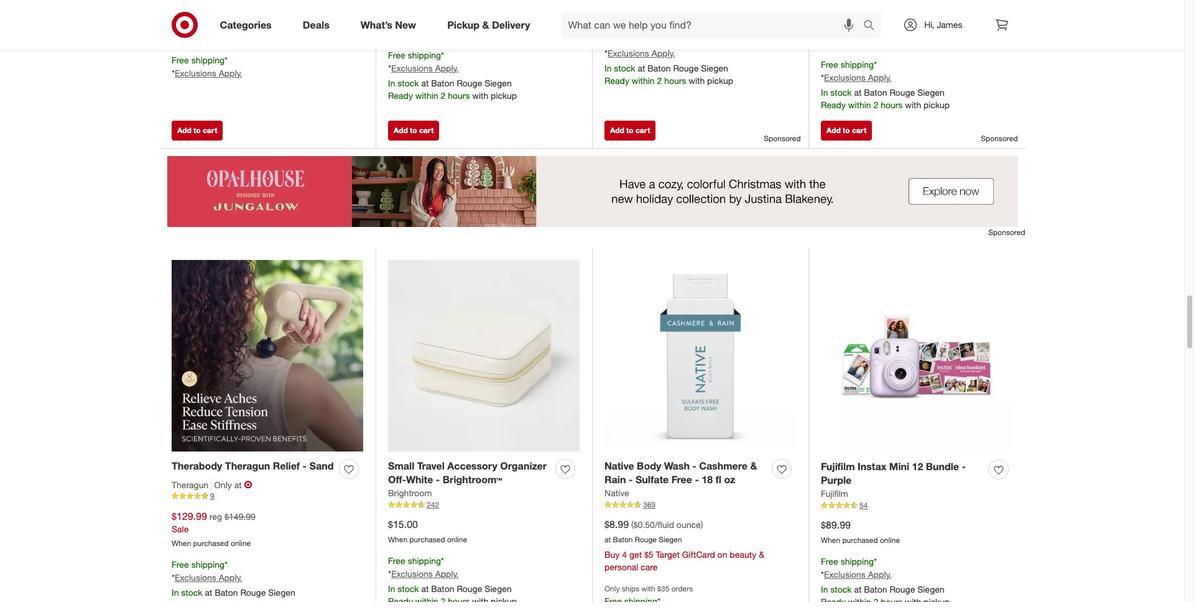 Task type: locate. For each thing, give the bounding box(es) containing it.
/fluid
[[655, 520, 674, 530]]

fujifilm instax mini 12 bundle - purple image
[[821, 260, 1013, 452], [821, 260, 1013, 452]]

4 add from the left
[[827, 126, 841, 135]]

3 add from the left
[[610, 126, 624, 135]]

1 vertical spatial native
[[605, 488, 629, 498]]

reg inside $17.99 reg $24.99
[[853, 11, 866, 21]]

small
[[388, 459, 414, 472]]

0 vertical spatial &
[[482, 18, 489, 31]]

purchased inside $129.99 reg $149.99 sale when purchased online
[[193, 539, 229, 548]]

& inside '$8.99 ( $0.50 /fluid ounce ) at baton rouge siegen buy 4 get $5 target giftcard on beauty & personal care'
[[759, 549, 764, 560]]

$8.99
[[605, 518, 629, 531]]

1 native from the top
[[605, 459, 634, 472]]

in stock at  baton rouge siegen for $15.00
[[388, 583, 512, 594]]

stock
[[614, 63, 635, 73], [398, 77, 419, 88], [830, 87, 852, 98], [398, 583, 419, 594], [830, 584, 852, 594], [181, 587, 202, 598]]

online inside $129.99 reg $149.99 sale when purchased online
[[231, 539, 251, 548]]

native inside native body wash - cashmere & rain - sulfate free - 18 fl oz
[[605, 459, 634, 472]]

free shipping * * exclusions apply. down $89.99 when purchased online
[[821, 556, 891, 580]]

online
[[447, 14, 467, 24], [664, 14, 684, 24], [231, 34, 251, 43], [880, 39, 900, 48], [447, 535, 467, 544], [880, 536, 900, 545], [231, 539, 251, 548]]

$45.00 when purchased online
[[172, 17, 251, 43]]

1 add from the left
[[177, 126, 191, 135]]

0 horizontal spatial ready
[[388, 90, 413, 100]]

add to cart for fourth add to cart button from the right
[[177, 126, 217, 135]]

theragun inside theragun only at ¬
[[172, 479, 208, 490]]

0 vertical spatial on
[[442, 28, 452, 39]]

$5
[[644, 549, 653, 560]]

2 vertical spatial &
[[759, 549, 764, 560]]

free shipping * * exclusions apply. down $129.99 reg $149.99 sale when purchased online
[[172, 559, 242, 583]]

0 horizontal spatial theragun
[[172, 479, 208, 490]]

apply. down search button
[[868, 72, 891, 83]]

0 vertical spatial only
[[214, 479, 232, 490]]

0 vertical spatial native
[[605, 459, 634, 472]]

reg left $24.99
[[853, 11, 866, 21]]

native body wash - cashmere & rain - sulfate free - 18 fl oz image
[[605, 260, 796, 452], [605, 260, 796, 452]]

exclusions apply. button
[[608, 47, 675, 59], [391, 62, 459, 74], [175, 67, 242, 79], [824, 71, 891, 84], [391, 568, 459, 580], [824, 568, 891, 581], [175, 572, 242, 584]]

2 fujifilm from the top
[[821, 488, 848, 499]]

1 vertical spatial only
[[605, 584, 620, 593]]

& right beauty
[[759, 549, 764, 560]]

at
[[638, 63, 645, 73], [421, 77, 429, 88], [854, 87, 862, 98], [234, 479, 242, 490], [605, 535, 611, 544], [421, 583, 429, 594], [854, 584, 862, 594], [205, 587, 212, 598]]

shipping
[[624, 35, 657, 45], [408, 50, 441, 60], [191, 55, 225, 65], [841, 59, 874, 70], [408, 555, 441, 566], [841, 556, 874, 567], [191, 559, 225, 570]]

1 vertical spatial on
[[717, 549, 727, 560]]

only
[[214, 479, 232, 490], [605, 584, 620, 593]]

3 to from the left
[[626, 126, 634, 135]]

apply.
[[652, 48, 675, 58], [435, 63, 459, 73], [219, 68, 242, 78], [868, 72, 891, 83], [435, 568, 459, 579], [868, 569, 891, 580], [219, 572, 242, 583]]

& right 'books'
[[482, 18, 489, 31]]

body
[[637, 459, 661, 472]]

2 native from the top
[[605, 488, 629, 498]]

theragun down therabody
[[172, 479, 208, 490]]

instax
[[858, 460, 887, 472]]

1 fujifilm from the top
[[821, 460, 855, 472]]

0 horizontal spatial pickup
[[491, 90, 517, 100]]

2 horizontal spatial in stock at  baton rouge siegen
[[821, 584, 945, 594]]

free shipping * * exclusions apply. for fujifilm instax mini 12 bundle - purple
[[821, 556, 891, 580]]

reg inside $129.99 reg $149.99 sale when purchased online
[[209, 511, 222, 522]]

1 horizontal spatial on
[[717, 549, 727, 560]]

free
[[605, 35, 622, 45], [388, 50, 405, 60], [172, 55, 189, 65], [821, 59, 838, 70], [671, 474, 692, 486], [388, 555, 405, 566], [821, 556, 838, 567], [172, 559, 189, 570]]

1 horizontal spatial when purchased online
[[605, 14, 684, 24]]

1 horizontal spatial only
[[605, 584, 620, 593]]

native for native
[[605, 488, 629, 498]]

with
[[689, 75, 705, 86], [472, 90, 488, 100], [905, 99, 921, 110], [642, 584, 655, 593]]

target
[[656, 549, 680, 560]]

fujifilm inside fujifilm instax mini 12 bundle - purple
[[821, 460, 855, 472]]

fujifilm down "purple"
[[821, 488, 848, 499]]

add to cart button
[[172, 121, 223, 141], [388, 121, 439, 141], [605, 121, 656, 141], [821, 121, 872, 141]]

sponsored
[[764, 134, 801, 143], [981, 134, 1018, 143], [988, 228, 1025, 237]]

native down rain
[[605, 488, 629, 498]]

-
[[303, 459, 307, 472], [692, 459, 696, 472], [962, 460, 966, 472], [436, 474, 440, 486], [629, 474, 633, 486], [695, 474, 699, 486]]

exclusions
[[608, 48, 649, 58], [391, 63, 433, 73], [175, 68, 216, 78], [824, 72, 866, 83], [391, 568, 433, 579], [824, 569, 866, 580], [175, 572, 216, 583]]

1 horizontal spatial in stock at  baton rouge siegen
[[388, 583, 512, 594]]

2 add to cart button from the left
[[388, 121, 439, 141]]

small travel accessory organizer off-white - brightroom™
[[388, 459, 547, 486]]

rouge
[[673, 63, 699, 73], [457, 77, 482, 88], [890, 87, 915, 98], [635, 535, 657, 544], [457, 583, 482, 594], [890, 584, 915, 594], [240, 587, 266, 598]]

- left sand
[[303, 459, 307, 472]]

2 to from the left
[[410, 126, 417, 135]]

online inside $89.99 when purchased online
[[880, 536, 900, 545]]

in stock at  baton rouge siegen
[[388, 583, 512, 594], [821, 584, 945, 594], [172, 587, 295, 598]]

ready
[[605, 75, 629, 86], [388, 90, 413, 100], [821, 99, 846, 110]]

1 horizontal spatial hours
[[664, 75, 686, 86]]

apply. down what can we help you find? suggestions appear below search field
[[652, 48, 675, 58]]

1 horizontal spatial pickup
[[707, 75, 733, 86]]

1 add to cart button from the left
[[172, 121, 223, 141]]

organizer
[[500, 459, 547, 472]]

1 cart from the left
[[203, 126, 217, 135]]

theragun up ¬
[[225, 459, 270, 472]]

- inside fujifilm instax mini 12 bundle - purple
[[962, 460, 966, 472]]

rain
[[605, 474, 626, 486]]

0 horizontal spatial within
[[415, 90, 438, 100]]

on right 20%
[[442, 28, 452, 39]]

1 add to cart from the left
[[177, 126, 217, 135]]

free shipping * * exclusions apply.
[[172, 55, 242, 78], [388, 555, 459, 579], [821, 556, 891, 580], [172, 559, 242, 583]]

to
[[193, 126, 201, 135], [410, 126, 417, 135], [626, 126, 634, 135], [843, 126, 850, 135]]

what's
[[361, 18, 392, 31]]

pickup
[[447, 18, 480, 31]]

free shipping * * exclusions apply. down $15.00 when purchased online on the bottom left
[[388, 555, 459, 579]]

pickup & delivery link
[[437, 11, 546, 39]]

in stock at  baton rouge siegen for $89.99
[[821, 584, 945, 594]]

3 cart from the left
[[636, 126, 650, 135]]

siegen
[[701, 63, 728, 73], [485, 77, 512, 88], [917, 87, 945, 98], [659, 535, 682, 544], [485, 583, 512, 594], [917, 584, 945, 594], [268, 587, 295, 598]]

2 horizontal spatial when purchased online
[[821, 39, 900, 48]]

therabody theragun relief - sand image
[[172, 260, 363, 452], [172, 260, 363, 452]]

1 vertical spatial fujifilm
[[821, 488, 848, 499]]

0 horizontal spatial when purchased online
[[388, 14, 467, 24]]

when purchased online
[[388, 14, 467, 24], [605, 14, 684, 24], [821, 39, 900, 48]]

1 horizontal spatial &
[[750, 459, 757, 472]]

2 add from the left
[[394, 126, 408, 135]]

pickup & delivery
[[447, 18, 530, 31]]

3 add to cart from the left
[[610, 126, 650, 135]]

0 vertical spatial reg
[[853, 11, 866, 21]]

native up rain
[[605, 459, 634, 472]]

1 horizontal spatial free shipping * * exclusions apply. in stock at  baton rouge siegen ready within 2 hours with pickup
[[605, 35, 733, 86]]

purchased inside $89.99 when purchased online
[[842, 536, 878, 545]]

2 cart from the left
[[419, 126, 434, 135]]

& right cashmere
[[750, 459, 757, 472]]

- right wash
[[692, 459, 696, 472]]

on
[[442, 28, 452, 39], [717, 549, 727, 560]]

fl
[[716, 474, 721, 486]]

only left ships
[[605, 584, 620, 593]]

$35
[[657, 584, 669, 593]]

apply. down $45.00 when purchased online
[[219, 68, 242, 78]]

&
[[482, 18, 489, 31], [750, 459, 757, 472], [759, 549, 764, 560]]

when inside $89.99 when purchased online
[[821, 536, 840, 545]]

- right "bundle"
[[962, 460, 966, 472]]

cart
[[203, 126, 217, 135], [419, 126, 434, 135], [636, 126, 650, 135], [852, 126, 867, 135]]

rouge inside '$8.99 ( $0.50 /fluid ounce ) at baton rouge siegen buy 4 get $5 target giftcard on beauty & personal care'
[[635, 535, 657, 544]]

1 vertical spatial theragun
[[172, 479, 208, 490]]

native
[[605, 459, 634, 472], [605, 488, 629, 498]]

$129.99 reg $149.99 sale when purchased online
[[172, 510, 255, 548]]

add to cart for 4th add to cart button from the left
[[827, 126, 867, 135]]

reg down 9 on the left
[[209, 511, 222, 522]]

2 add to cart from the left
[[394, 126, 434, 135]]

4
[[622, 549, 627, 560]]

add
[[177, 126, 191, 135], [394, 126, 408, 135], [610, 126, 624, 135], [827, 126, 841, 135]]

apply. down save 20% on books at the top of the page
[[435, 63, 459, 73]]

on left beauty
[[717, 549, 727, 560]]

- left 18
[[695, 474, 699, 486]]

care
[[641, 562, 658, 572]]

online inside $15.00 when purchased online
[[447, 535, 467, 544]]

0 horizontal spatial reg
[[209, 511, 222, 522]]

4 add to cart from the left
[[827, 126, 867, 135]]

ounce
[[677, 520, 701, 530]]

2 horizontal spatial &
[[759, 549, 764, 560]]

1 horizontal spatial reg
[[853, 11, 866, 21]]

only up 9 on the left
[[214, 479, 232, 490]]

purple
[[821, 474, 852, 487]]

reg for $129.99
[[209, 511, 222, 522]]

when
[[388, 14, 407, 24], [605, 14, 624, 24], [172, 34, 191, 43], [821, 39, 840, 48], [388, 535, 407, 544], [821, 536, 840, 545], [172, 539, 191, 548]]

0 horizontal spatial &
[[482, 18, 489, 31]]

2 horizontal spatial hours
[[881, 99, 903, 110]]

fujifilm up "purple"
[[821, 460, 855, 472]]

save
[[401, 28, 420, 39]]

0 vertical spatial theragun
[[225, 459, 270, 472]]

1 vertical spatial reg
[[209, 511, 222, 522]]

0 horizontal spatial 2
[[441, 90, 445, 100]]

small travel accessory organizer off-white - brightroom™ image
[[388, 260, 580, 452], [388, 260, 580, 452]]

native for native body wash - cashmere & rain - sulfate free - 18 fl oz
[[605, 459, 634, 472]]

0 horizontal spatial only
[[214, 479, 232, 490]]

fujifilm for fujifilm instax mini 12 bundle - purple
[[821, 460, 855, 472]]

)
[[701, 520, 703, 530]]

- down travel
[[436, 474, 440, 486]]

save 20% on books
[[401, 28, 479, 39]]

1 vertical spatial &
[[750, 459, 757, 472]]

0 vertical spatial fujifilm
[[821, 460, 855, 472]]

reg
[[853, 11, 866, 21], [209, 511, 222, 522]]

ships
[[622, 584, 639, 593]]

apply. down $15.00 when purchased online on the bottom left
[[435, 568, 459, 579]]



Task type: describe. For each thing, give the bounding box(es) containing it.
4 add to cart button from the left
[[821, 121, 872, 141]]

delivery
[[492, 18, 530, 31]]

1 horizontal spatial 2
[[657, 75, 662, 86]]

4 cart from the left
[[852, 126, 867, 135]]

free shipping * * exclusions apply. for small travel accessory organizer off-white - brightroom™
[[388, 555, 459, 579]]

4 to from the left
[[843, 126, 850, 135]]

$0.50
[[634, 520, 655, 530]]

$17.99 reg $24.99
[[821, 10, 894, 22]]

2 horizontal spatial within
[[848, 99, 871, 110]]

personal
[[605, 562, 638, 572]]

2 horizontal spatial free shipping * * exclusions apply. in stock at  baton rouge siegen ready within 2 hours with pickup
[[821, 59, 950, 110]]

12
[[912, 460, 923, 472]]

free shipping * * exclusions apply. down $45.00 when purchased online
[[172, 55, 242, 78]]

20%
[[422, 28, 440, 39]]

theragun link
[[172, 479, 212, 491]]

$129.99
[[172, 510, 207, 522]]

search
[[858, 20, 888, 32]]

mini
[[889, 460, 909, 472]]

9 link
[[172, 491, 363, 502]]

therabody theragun relief - sand
[[172, 459, 334, 472]]

free shipping * * exclusions apply. for therabody theragun relief - sand
[[172, 559, 242, 583]]

2 horizontal spatial 2
[[873, 99, 878, 110]]

sale
[[172, 524, 189, 535]]

orders
[[671, 584, 693, 593]]

theragun only at ¬
[[172, 479, 252, 491]]

wash
[[664, 459, 690, 472]]

- right rain
[[629, 474, 633, 486]]

therabody
[[172, 459, 222, 472]]

fujifilm instax mini 12 bundle - purple link
[[821, 459, 984, 488]]

only ships with $35 orders
[[605, 584, 693, 593]]

1 horizontal spatial ready
[[605, 75, 629, 86]]

sulfate
[[636, 474, 669, 486]]

bundle
[[926, 460, 959, 472]]

add to cart for third add to cart button from the right
[[394, 126, 434, 135]]

on inside '$8.99 ( $0.50 /fluid ounce ) at baton rouge siegen buy 4 get $5 target giftcard on beauty & personal care'
[[717, 549, 727, 560]]

(
[[631, 520, 634, 530]]

white
[[406, 474, 433, 486]]

categories
[[220, 18, 272, 31]]

369 link
[[605, 500, 796, 510]]

$45.00
[[172, 17, 201, 30]]

online inside $45.00 when purchased online
[[231, 34, 251, 43]]

search button
[[858, 11, 888, 41]]

apply. down $129.99 reg $149.99 sale when purchased online
[[219, 572, 242, 583]]

brightroom
[[388, 488, 432, 498]]

hi,
[[924, 19, 934, 30]]

buy
[[605, 549, 620, 560]]

& inside native body wash - cashmere & rain - sulfate free - 18 fl oz
[[750, 459, 757, 472]]

purchased inside $45.00 when purchased online
[[193, 34, 229, 43]]

off-
[[388, 474, 406, 486]]

1 horizontal spatial within
[[632, 75, 655, 86]]

native link
[[605, 487, 629, 500]]

categories link
[[209, 11, 287, 39]]

only inside theragun only at ¬
[[214, 479, 232, 490]]

$8.99 ( $0.50 /fluid ounce ) at baton rouge siegen buy 4 get $5 target giftcard on beauty & personal care
[[605, 518, 764, 572]]

when inside $129.99 reg $149.99 sale when purchased online
[[172, 539, 191, 548]]

$149.99
[[225, 511, 255, 522]]

3 add to cart button from the left
[[605, 121, 656, 141]]

at inside theragun only at ¬
[[234, 479, 242, 490]]

fujifilm instax mini 12 bundle - purple
[[821, 460, 966, 487]]

fujifilm for fujifilm
[[821, 488, 848, 499]]

hi, james
[[924, 19, 962, 30]]

0 horizontal spatial in stock at  baton rouge siegen
[[172, 587, 295, 598]]

fujifilm link
[[821, 488, 848, 500]]

- inside the small travel accessory organizer off-white - brightroom™
[[436, 474, 440, 486]]

0 horizontal spatial free shipping * * exclusions apply. in stock at  baton rouge siegen ready within 2 hours with pickup
[[388, 50, 517, 100]]

books
[[455, 28, 479, 39]]

deals
[[303, 18, 329, 31]]

james
[[937, 19, 962, 30]]

therabody theragun relief - sand link
[[172, 459, 334, 473]]

native body wash - cashmere & rain - sulfate free - 18 fl oz
[[605, 459, 757, 486]]

0 horizontal spatial hours
[[448, 90, 470, 100]]

1 horizontal spatial theragun
[[225, 459, 270, 472]]

giftcard
[[682, 549, 715, 560]]

accessory
[[447, 459, 497, 472]]

free inside native body wash - cashmere & rain - sulfate free - 18 fl oz
[[671, 474, 692, 486]]

cashmere
[[699, 459, 748, 472]]

brightroom™
[[443, 474, 502, 486]]

242 link
[[388, 500, 580, 510]]

relief
[[273, 459, 300, 472]]

2 horizontal spatial pickup
[[924, 99, 950, 110]]

2 horizontal spatial ready
[[821, 99, 846, 110]]

18
[[702, 474, 713, 486]]

new
[[395, 18, 416, 31]]

$89.99 when purchased online
[[821, 519, 900, 545]]

purchased inside $15.00 when purchased online
[[410, 535, 445, 544]]

1 to from the left
[[193, 126, 201, 135]]

get
[[629, 549, 642, 560]]

when inside $15.00 when purchased online
[[388, 535, 407, 544]]

advertisement region
[[160, 156, 1025, 227]]

$17.99
[[821, 10, 851, 22]]

what's new link
[[350, 11, 432, 39]]

54 link
[[821, 500, 1013, 511]]

small travel accessory organizer off-white - brightroom™ link
[[388, 459, 550, 487]]

at inside '$8.99 ( $0.50 /fluid ounce ) at baton rouge siegen buy 4 get $5 target giftcard on beauty & personal care'
[[605, 535, 611, 544]]

0 horizontal spatial on
[[442, 28, 452, 39]]

54
[[860, 501, 868, 510]]

oz
[[724, 474, 735, 486]]

$24.99
[[868, 11, 894, 21]]

add to cart for third add to cart button from the left
[[610, 126, 650, 135]]

native body wash - cashmere & rain - sulfate free - 18 fl oz link
[[605, 459, 767, 487]]

reg for $17.99
[[853, 11, 866, 21]]

siegen inside '$8.99 ( $0.50 /fluid ounce ) at baton rouge siegen buy 4 get $5 target giftcard on beauty & personal care'
[[659, 535, 682, 544]]

9
[[210, 492, 214, 501]]

what's new
[[361, 18, 416, 31]]

deals link
[[292, 11, 345, 39]]

$89.99
[[821, 519, 851, 531]]

What can we help you find? suggestions appear below search field
[[561, 11, 867, 39]]

242
[[427, 500, 439, 509]]

369
[[643, 500, 656, 509]]

$15.00
[[388, 518, 418, 531]]

brightroom link
[[388, 487, 432, 500]]

beauty
[[730, 549, 756, 560]]

when inside $45.00 when purchased online
[[172, 34, 191, 43]]

sand
[[309, 459, 334, 472]]

¬
[[244, 479, 252, 491]]

travel
[[417, 459, 445, 472]]

apply. down $89.99 when purchased online
[[868, 569, 891, 580]]

$15.00 when purchased online
[[388, 518, 467, 544]]

baton inside '$8.99 ( $0.50 /fluid ounce ) at baton rouge siegen buy 4 get $5 target giftcard on beauty & personal care'
[[613, 535, 633, 544]]



Task type: vqa. For each thing, say whether or not it's contained in the screenshot.
FREE SHIPPING * * EXCLUSIONS APPLY. IN STOCK AT  BATON ROUGE SIEGEN READY WITHIN 2 HOURS WITH PICKUP
yes



